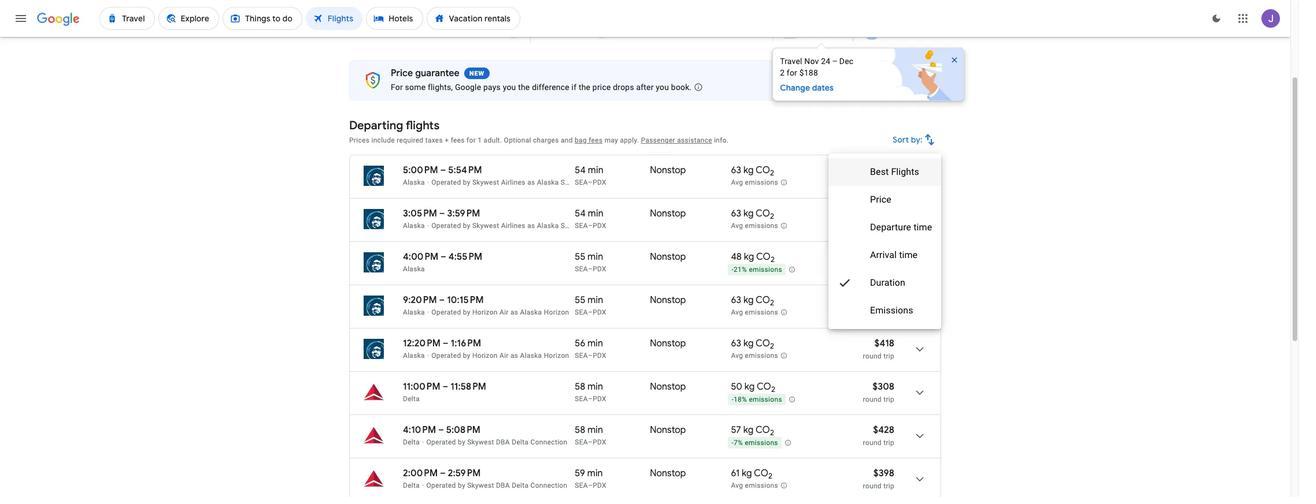 Task type: describe. For each thing, give the bounding box(es) containing it.
passenger
[[641, 136, 675, 145]]

leaves seattle-tacoma international airport at 11:00 pm on saturday, november 25 and arrives at portland international airport at 11:58 pm on saturday, november 25. element
[[403, 382, 486, 393]]

prices
[[349, 136, 370, 145]]

2 trip from the top
[[884, 223, 895, 231]]

co for $398
[[754, 468, 769, 480]]

operated down 2:00 pm – 2:59 pm
[[427, 482, 456, 490]]

departure time
[[870, 222, 932, 233]]

50 kg co 2
[[731, 382, 776, 395]]

taxes
[[425, 136, 443, 145]]

assistance
[[677, 136, 712, 145]]

$188
[[800, 68, 818, 77]]

emissions
[[870, 305, 913, 316]]

sea for 9:20 pm – 10:15 pm
[[575, 309, 588, 317]]

Departure time: 4:00 PM. text field
[[403, 252, 438, 263]]

0 horizontal spatial for
[[467, 136, 476, 145]]

by down 2:59 pm
[[458, 482, 465, 490]]

 image for 3:05 pm
[[427, 222, 429, 230]]

by:
[[911, 135, 923, 145]]

-7% emissions
[[732, 440, 778, 448]]

arrival
[[870, 250, 897, 261]]

avg for $398
[[731, 482, 743, 491]]

sort by: button
[[888, 126, 941, 154]]

trip for $418
[[884, 353, 895, 361]]

56
[[575, 338, 585, 350]]

Departure time: 4:10 PM. text field
[[403, 425, 436, 437]]

63 for $418
[[731, 338, 741, 350]]

prices include required taxes + fees for 1 adult. optional charges and bag fees may apply. passenger assistance
[[349, 136, 712, 145]]

258 US dollars text field
[[874, 252, 895, 263]]

$258
[[874, 252, 895, 263]]

– inside 4:00 pm – 4:55 pm alaska
[[441, 252, 446, 263]]

6 nonstop from the top
[[650, 382, 686, 393]]

$308
[[873, 382, 895, 393]]

4:10 pm
[[403, 425, 436, 437]]

nov 25 – dec 2
[[436, 27, 492, 37]]

bag fees button
[[575, 136, 603, 145]]

passenger assistance button
[[641, 136, 712, 145]]

5:54 pm
[[448, 165, 482, 176]]

guarantee
[[415, 68, 460, 79]]

pdx for 3:59 pm
[[593, 222, 607, 230]]

departing flights main content
[[349, 17, 977, 498]]

2 fees from the left
[[589, 136, 603, 145]]

nonstop flight. element for 5:00 pm – 5:54 pm
[[650, 165, 686, 178]]

– inside 59 min sea – pdx
[[588, 482, 593, 490]]

58 for 11:58 pm
[[575, 382, 585, 393]]

min for 2:00 pm – 2:59 pm
[[587, 468, 603, 480]]

prices
[[392, 27, 416, 37]]

avg for $418
[[731, 352, 743, 360]]

google
[[455, 83, 481, 92]]

2 for $398
[[769, 472, 773, 482]]

4:10 pm – 5:08 pm
[[403, 425, 481, 437]]

9:20 pm – 10:15 pm
[[403, 295, 484, 307]]

Departure time: 5:00 PM. text field
[[403, 165, 438, 176]]

and
[[561, 136, 573, 145]]

by for 1:16 pm
[[463, 352, 471, 360]]

round trip
[[863, 223, 895, 231]]

duration radio item
[[829, 269, 941, 297]]

avg emissions for $298
[[731, 179, 778, 187]]

Arrival time: 1:16 PM. text field
[[451, 338, 481, 350]]

leaves seattle-tacoma international airport at 5:00 pm on saturday, november 25 and arrives at portland international airport at 5:54 pm on saturday, november 25. element
[[403, 165, 482, 176]]

skywest for 3:59 pm
[[561, 222, 589, 230]]

55 min sea – pdx for 10:15 pm
[[575, 295, 607, 317]]

63 kg co 2 for $298
[[731, 165, 774, 178]]

3 nonstop from the top
[[650, 252, 686, 263]]

air for 12:20 pm – 1:16 pm
[[500, 352, 509, 360]]

– inside 56 min sea – pdx
[[588, 352, 593, 360]]

min for 4:10 pm – 5:08 pm
[[588, 425, 603, 437]]

2 63 from the top
[[731, 208, 741, 220]]

3 nonstop flight. element from the top
[[650, 252, 686, 265]]

Departure time: 12:20 PM. text field
[[403, 338, 441, 350]]

co for $348
[[756, 295, 770, 307]]

price guarantee
[[391, 68, 460, 79]]

min for 12:20 pm – 1:16 pm
[[588, 338, 603, 350]]

skywest for 5:54 pm
[[561, 179, 589, 187]]

operated by horizon air as alaska horizon for 1:16 pm
[[432, 352, 569, 360]]

1 fees from the left
[[451, 136, 465, 145]]

best
[[870, 167, 889, 178]]

duration
[[870, 278, 905, 289]]

operated by skywest airlines as alaska skywest for 5:54 pm
[[432, 179, 589, 187]]

by for 3:59 pm
[[463, 222, 471, 230]]

nonstop flight. element for 2:00 pm – 2:59 pm
[[650, 468, 686, 482]]

+
[[445, 136, 449, 145]]

close image
[[950, 56, 959, 65]]

$418
[[875, 338, 895, 350]]

$418 round trip
[[863, 338, 895, 361]]

min for 3:05 pm – 3:59 pm
[[588, 208, 604, 220]]

11:58 pm
[[451, 382, 486, 393]]

59
[[575, 468, 585, 480]]

by for 5:54 pm
[[463, 179, 471, 187]]

12:20 pm
[[403, 338, 441, 350]]

-18% emissions
[[732, 396, 782, 404]]

48 kg co 2
[[731, 252, 775, 265]]

leaves seattle-tacoma international airport at 3:05 pm on saturday, november 25 and arrives at portland international airport at 3:59 pm on saturday, november 25. element
[[403, 208, 480, 220]]

61
[[731, 468, 740, 480]]

nonstop for 5:08 pm
[[650, 425, 686, 437]]

$308 round trip
[[863, 382, 895, 404]]

dates inside the for $188 change dates
[[812, 83, 834, 93]]

nov 24 – dec 2
[[780, 57, 854, 77]]

airlines for 3:05 pm – 3:59 pm
[[501, 222, 526, 230]]

54 min sea – pdx for 5:54 pm
[[575, 165, 607, 187]]

nonstop for 10:15 pm
[[650, 295, 686, 307]]

18%
[[734, 396, 747, 404]]

2 the from the left
[[579, 83, 591, 92]]

56 min sea – pdx
[[575, 338, 607, 360]]

$428 round trip
[[863, 425, 895, 448]]

avg emissions for $398
[[731, 482, 778, 491]]

kg for $418
[[744, 338, 754, 350]]

1:16 pm
[[451, 338, 481, 350]]

21%
[[734, 266, 747, 274]]

find the best price region
[[349, 17, 977, 101]]

skywest down 2:59 pm
[[467, 482, 494, 490]]

2 avg emissions from the top
[[731, 222, 778, 230]]

any
[[543, 27, 558, 37]]

change appearance image
[[1203, 5, 1231, 32]]

learn more about price guarantee image
[[685, 74, 713, 101]]

bag
[[575, 136, 587, 145]]

price
[[593, 83, 611, 92]]

leaves seattle-tacoma international airport at 4:10 pm on saturday, november 25 and arrives at portland international airport at 5:08 pm on saturday, november 25. element
[[403, 425, 481, 437]]

round for $308
[[863, 396, 882, 404]]

2 avg from the top
[[731, 222, 743, 230]]

co for $308
[[757, 382, 771, 393]]

connection for 59 min
[[531, 482, 568, 490]]

nonstop for 2:59 pm
[[650, 468, 686, 480]]

11:00 pm – 11:58 pm delta
[[403, 382, 486, 404]]

required
[[397, 136, 424, 145]]

-21% emissions
[[732, 266, 782, 274]]

total duration 59 min. element
[[575, 468, 650, 482]]

3:05 pm – 3:59 pm
[[403, 208, 480, 220]]

avg for $348
[[731, 309, 743, 317]]

57 kg co 2
[[731, 425, 774, 438]]

track prices
[[369, 27, 416, 37]]

skywest down 5:08 pm text box
[[467, 439, 494, 447]]

if
[[572, 83, 577, 92]]

apply.
[[620, 136, 639, 145]]

leaves seattle-tacoma international airport at 4:00 pm on saturday, november 25 and arrives at portland international airport at 4:55 pm on saturday, november 25. element
[[403, 252, 482, 263]]

trip for $308
[[884, 396, 895, 404]]

Arrival time: 3:59 PM. text field
[[447, 208, 480, 220]]

for some flights, google pays you the difference if the price drops after you book.
[[391, 83, 692, 92]]

flights
[[406, 119, 440, 133]]

dba for 5:08 pm
[[496, 439, 510, 447]]

pdx for 5:08 pm
[[593, 439, 607, 447]]

3:05 pm
[[403, 208, 437, 220]]

departure
[[870, 222, 911, 233]]

nonstop flight. element for 9:20 pm – 10:15 pm
[[650, 295, 686, 308]]

round for $428
[[863, 440, 882, 448]]

sort by:
[[893, 135, 923, 145]]

dba for 2:59 pm
[[496, 482, 510, 490]]

total duration 54 min. element for 5:54 pm
[[575, 165, 650, 178]]

flights,
[[428, 83, 453, 92]]

6 sea from the top
[[575, 396, 588, 404]]

operated by horizon air as alaska horizon for 10:15 pm
[[432, 309, 569, 317]]

sea for 5:00 pm – 5:54 pm
[[575, 179, 588, 187]]

5:08 pm
[[446, 425, 481, 437]]

2 for $298
[[770, 168, 774, 178]]

Departure time: 3:05 PM. text field
[[403, 208, 437, 220]]

nonstop for 1:16 pm
[[650, 338, 686, 350]]

by for 10:15 pm
[[463, 309, 471, 317]]

7%
[[734, 440, 743, 448]]

Departure time: 2:00 PM. text field
[[403, 468, 438, 480]]

sea for 12:20 pm – 1:16 pm
[[575, 352, 588, 360]]

flight details. leaves seattle-tacoma international airport at 2:00 pm on saturday, november 25 and arrives at portland international airport at 2:59 pm on saturday, november 25. image
[[906, 466, 934, 494]]

airlines for 5:00 pm – 5:54 pm
[[501, 179, 526, 187]]

3 sea from the top
[[575, 265, 588, 274]]

total duration 58 min. element for 50
[[575, 382, 650, 395]]

5:00 pm – 5:54 pm
[[403, 165, 482, 176]]

pdx for 2:59 pm
[[593, 482, 607, 490]]

kg for $428
[[744, 425, 754, 437]]

alaska inside 4:00 pm – 4:55 pm alaska
[[403, 265, 425, 274]]

learn more about tracked prices image
[[419, 27, 429, 37]]

operated by skywest dba delta connection for 2:59 pm
[[427, 482, 568, 490]]

2 for $428
[[770, 429, 774, 438]]

any dates
[[543, 27, 581, 37]]

trip for $298
[[884, 179, 895, 187]]

flights
[[891, 167, 919, 178]]

leaves seattle-tacoma international airport at 12:20 pm on saturday, november 25 and arrives at portland international airport at 1:16 pm on saturday, november 25. element
[[403, 338, 481, 350]]

avg for $298
[[731, 179, 743, 187]]

book.
[[671, 83, 692, 92]]

min for 5:00 pm – 5:54 pm
[[588, 165, 604, 176]]

2 for $348
[[770, 299, 774, 308]]

operated for 1:16 pm
[[432, 352, 461, 360]]

Arrival time: 10:15 PM. text field
[[447, 295, 484, 307]]

$428
[[873, 425, 895, 437]]

include
[[372, 136, 395, 145]]

$398 round trip
[[863, 468, 895, 491]]

2 for $258
[[771, 255, 775, 265]]



Task type: vqa. For each thing, say whether or not it's contained in the screenshot.
heading
no



Task type: locate. For each thing, give the bounding box(es) containing it.
trip down 308 us dollars text box
[[884, 396, 895, 404]]

0 vertical spatial airlines
[[501, 179, 526, 187]]

trip down 348 us dollars text field
[[884, 309, 895, 317]]

3 avg from the top
[[731, 309, 743, 317]]

dba
[[496, 439, 510, 447], [496, 482, 510, 490]]

operated down leaves seattle-tacoma international airport at 3:05 pm on saturday, november 25 and arrives at portland international airport at 3:59 pm on saturday, november 25. element
[[432, 222, 461, 230]]

2
[[488, 27, 492, 37], [780, 68, 785, 77], [770, 168, 774, 178], [770, 212, 774, 222], [771, 255, 775, 265], [770, 299, 774, 308], [770, 342, 774, 352], [771, 385, 776, 395], [770, 429, 774, 438], [769, 472, 773, 482]]

58 down 56 min sea – pdx
[[575, 382, 585, 393]]

2 round from the top
[[863, 223, 882, 231]]

348 US dollars text field
[[873, 295, 895, 307]]

1 vertical spatial total duration 55 min. element
[[575, 295, 650, 308]]

by down 3:59 pm on the left top
[[463, 222, 471, 230]]

as for 5:54 pm
[[527, 179, 535, 187]]

2 - from the top
[[732, 396, 734, 404]]

operated for 5:54 pm
[[432, 179, 461, 187]]

0 vertical spatial operated by skywest airlines as alaska skywest
[[432, 179, 589, 187]]

round up arrival
[[863, 223, 882, 231]]

New feature text field
[[464, 68, 490, 79]]

flight details. leaves seattle-tacoma international airport at 12:20 pm on saturday, november 25 and arrives at portland international airport at 1:16 pm on saturday, november 25. image
[[906, 336, 934, 364]]

1 vertical spatial 55
[[575, 295, 586, 307]]

11:00 pm
[[403, 382, 440, 393]]

2 58 from the top
[[575, 425, 585, 437]]

pdx inside 56 min sea – pdx
[[593, 352, 607, 360]]

2 nonstop flight. element from the top
[[650, 208, 686, 221]]

operated for 10:15 pm
[[432, 309, 461, 317]]

2 inside the "61 kg co 2"
[[769, 472, 773, 482]]

connection for 58 min
[[531, 439, 568, 447]]

0 horizontal spatial you
[[503, 83, 516, 92]]

58 min sea – pdx up 59
[[575, 425, 607, 447]]

2:00 pm
[[403, 468, 438, 480]]

1 vertical spatial 54
[[575, 208, 586, 220]]

4 63 kg co 2 from the top
[[731, 338, 774, 352]]

skywest down 3:59 pm on the left top
[[472, 222, 499, 230]]

1 vertical spatial operated by horizon air as alaska horizon
[[432, 352, 569, 360]]

0 vertical spatial total duration 54 min. element
[[575, 165, 650, 178]]

1 total duration 54 min. element from the top
[[575, 165, 650, 178]]

308 US dollars text field
[[873, 382, 895, 393]]

$298
[[874, 165, 895, 176]]

total duration 56 min. element
[[575, 338, 650, 352]]

operated by skywest airlines as alaska skywest down optional
[[432, 179, 589, 187]]

0 vertical spatial -
[[732, 266, 734, 274]]

flight details. leaves seattle-tacoma international airport at 4:10 pm on saturday, november 25 and arrives at portland international airport at 5:08 pm on saturday, november 25. image
[[906, 423, 934, 450]]

 image
[[427, 179, 429, 187], [427, 222, 429, 230], [427, 352, 429, 360]]

trip down $398 text box
[[884, 483, 895, 491]]

7 sea from the top
[[575, 439, 588, 447]]

operated by skywest dba delta connection
[[427, 439, 568, 447], [427, 482, 568, 490]]

55 min sea – pdx
[[575, 252, 607, 274], [575, 295, 607, 317]]

pays
[[483, 83, 501, 92]]

50
[[731, 382, 742, 393]]

total duration 54 min. element for 3:59 pm
[[575, 208, 650, 221]]

2 air from the top
[[500, 352, 509, 360]]

min inside 56 min sea – pdx
[[588, 338, 603, 350]]

2 nonstop from the top
[[650, 208, 686, 220]]

leaves seattle-tacoma international airport at 9:20 pm on saturday, november 25 and arrives at portland international airport at 10:15 pm on saturday, november 25. element
[[403, 295, 484, 307]]

trip for $348
[[884, 309, 895, 317]]

round inside the $348 round trip
[[863, 309, 882, 317]]

kg for $348
[[744, 295, 754, 307]]

398 US dollars text field
[[874, 468, 895, 480]]

2 pdx from the top
[[593, 222, 607, 230]]

nov up $188
[[805, 57, 819, 66]]

sea inside 56 min sea – pdx
[[575, 352, 588, 360]]

by down 5:54 pm text box
[[463, 179, 471, 187]]

co for $258
[[756, 252, 771, 263]]

nonstop flight. element
[[650, 165, 686, 178], [650, 208, 686, 221], [650, 252, 686, 265], [650, 295, 686, 308], [650, 338, 686, 352], [650, 382, 686, 395], [650, 425, 686, 438], [650, 468, 686, 482]]

time
[[914, 222, 932, 233], [899, 250, 918, 261]]

some
[[405, 83, 426, 92]]

63 kg co 2 for $418
[[731, 338, 774, 352]]

1 horizontal spatial price
[[870, 194, 891, 205]]

by down 5:08 pm text box
[[458, 439, 465, 447]]

1  image from the top
[[427, 179, 429, 187]]

$348 round trip
[[863, 295, 895, 317]]

for
[[391, 83, 403, 92]]

1 vertical spatial nov
[[805, 57, 819, 66]]

main menu image
[[14, 12, 28, 25]]

4 nonstop from the top
[[650, 295, 686, 307]]

dates right any
[[560, 27, 581, 37]]

- for 48
[[732, 266, 734, 274]]

0 vertical spatial operated by horizon air as alaska horizon
[[432, 309, 569, 317]]

2 inside 57 kg co 2
[[770, 429, 774, 438]]

2 63 kg co 2 from the top
[[731, 208, 774, 222]]

sea for 3:05 pm – 3:59 pm
[[575, 222, 588, 230]]

nonstop flight. element for 3:05 pm – 3:59 pm
[[650, 208, 686, 221]]

- for 57
[[732, 440, 734, 448]]

difference
[[532, 83, 570, 92]]

4 63 from the top
[[731, 338, 741, 350]]

2 you from the left
[[656, 83, 669, 92]]

6 round from the top
[[863, 440, 882, 448]]

1 round from the top
[[863, 179, 882, 187]]

59 min sea – pdx
[[575, 468, 607, 490]]

58 min sea – pdx for 11:58 pm
[[575, 382, 607, 404]]

may
[[605, 136, 618, 145]]

3 avg emissions from the top
[[731, 309, 778, 317]]

2 inside nov 24 – dec 2
[[780, 68, 785, 77]]

1 horizontal spatial nov
[[805, 57, 819, 66]]

Arrival time: 5:54 PM. text field
[[448, 165, 482, 176]]

1 operated by skywest airlines as alaska skywest from the top
[[432, 179, 589, 187]]

54 min sea – pdx for 3:59 pm
[[575, 208, 607, 230]]

7 nonstop from the top
[[650, 425, 686, 437]]

1 airlines from the top
[[501, 179, 526, 187]]

Arrival time: 4:55 PM. text field
[[449, 252, 482, 263]]

418 US dollars text field
[[875, 338, 895, 350]]

3 63 kg co 2 from the top
[[731, 295, 774, 308]]

round down $398 text box
[[863, 483, 882, 491]]

2 inside the 48 kg co 2
[[771, 255, 775, 265]]

operated for 3:59 pm
[[432, 222, 461, 230]]

3 - from the top
[[732, 440, 734, 448]]

kg
[[744, 165, 754, 176], [744, 208, 754, 220], [744, 252, 754, 263], [744, 295, 754, 307], [744, 338, 754, 350], [745, 382, 755, 393], [744, 425, 754, 437], [742, 468, 752, 480]]

price down the $298 round trip
[[870, 194, 891, 205]]

skywest
[[472, 179, 499, 187], [472, 222, 499, 230], [467, 439, 494, 447], [467, 482, 494, 490]]

operated down the 12:20 pm – 1:16 pm at the left
[[432, 352, 461, 360]]

1 vertical spatial air
[[500, 352, 509, 360]]

- down "50"
[[732, 396, 734, 404]]

$398
[[874, 468, 895, 480]]

1 horizontal spatial for
[[787, 68, 798, 77]]

flight details. leaves seattle-tacoma international airport at 11:00 pm on saturday, november 25 and arrives at portland international airport at 11:58 pm on saturday, november 25. image
[[906, 379, 934, 407]]

dates
[[560, 27, 581, 37], [812, 83, 834, 93]]

4:55 pm
[[449, 252, 482, 263]]

1 vertical spatial dba
[[496, 482, 510, 490]]

sea for 2:00 pm – 2:59 pm
[[575, 482, 588, 490]]

as for 3:59 pm
[[527, 222, 535, 230]]

1 you from the left
[[503, 83, 516, 92]]

sort
[[893, 135, 909, 145]]

0 vertical spatial total duration 55 min. element
[[575, 252, 650, 265]]

25 – dec
[[453, 27, 486, 37]]

5 trip from the top
[[884, 396, 895, 404]]

co inside 50 kg co 2
[[757, 382, 771, 393]]

5 round from the top
[[863, 396, 882, 404]]

trip down $428 text box
[[884, 440, 895, 448]]

1 vertical spatial price
[[870, 194, 891, 205]]

2 operated by horizon air as alaska horizon from the top
[[432, 352, 569, 360]]

1 vertical spatial dates
[[812, 83, 834, 93]]

 image for 12:20 pm
[[427, 352, 429, 360]]

58 min sea – pdx down 56 min sea – pdx
[[575, 382, 607, 404]]

sea inside 59 min sea – pdx
[[575, 482, 588, 490]]

1 avg from the top
[[731, 179, 743, 187]]

1 vertical spatial 58 min sea – pdx
[[575, 425, 607, 447]]

round down 308 us dollars text box
[[863, 396, 882, 404]]

 image down 12:20 pm on the bottom left of the page
[[427, 352, 429, 360]]

3 63 from the top
[[731, 295, 741, 307]]

avg emissions for $348
[[731, 309, 778, 317]]

2 55 min sea – pdx from the top
[[575, 295, 607, 317]]

58
[[575, 382, 585, 393], [575, 425, 585, 437]]

1 air from the top
[[500, 309, 509, 317]]

trip down best flights
[[884, 179, 895, 187]]

5 pdx from the top
[[593, 352, 607, 360]]

kg inside the "61 kg co 2"
[[742, 468, 752, 480]]

1 vertical spatial for
[[467, 136, 476, 145]]

change
[[780, 83, 810, 93]]

travel
[[780, 57, 805, 66]]

2 skywest from the top
[[561, 222, 589, 230]]

2:00 pm – 2:59 pm
[[403, 468, 481, 480]]

by down the 10:15 pm text field
[[463, 309, 471, 317]]

$348
[[873, 295, 895, 307]]

1 vertical spatial skywest
[[561, 222, 589, 230]]

- down 48 on the bottom of the page
[[732, 266, 734, 274]]

trip inside $398 round trip
[[884, 483, 895, 491]]

total duration 55 min. element for 48
[[575, 252, 650, 265]]

time right "$258" at the right
[[899, 250, 918, 261]]

total duration 58 min. element up total duration 59 min. element
[[575, 425, 650, 438]]

time right departure
[[914, 222, 932, 233]]

price up "for"
[[391, 68, 413, 79]]

1 connection from the top
[[531, 439, 568, 447]]

the left difference
[[518, 83, 530, 92]]

total duration 58 min. element for 57
[[575, 425, 650, 438]]

1 vertical spatial time
[[899, 250, 918, 261]]

optional
[[504, 136, 531, 145]]

1 vertical spatial -
[[732, 396, 734, 404]]

- for 50
[[732, 396, 734, 404]]

0 vertical spatial time
[[914, 222, 932, 233]]

trip inside the $348 round trip
[[884, 309, 895, 317]]

horizon
[[472, 309, 498, 317], [544, 309, 569, 317], [472, 352, 498, 360], [544, 352, 569, 360]]

by down arrival time: 1:16 pm. text box
[[463, 352, 471, 360]]

2 58 min sea – pdx from the top
[[575, 425, 607, 447]]

63 for $298
[[731, 165, 741, 176]]

0 vertical spatial dba
[[496, 439, 510, 447]]

2 for $308
[[771, 385, 776, 395]]

0 horizontal spatial fees
[[451, 136, 465, 145]]

0 horizontal spatial dates
[[560, 27, 581, 37]]

0 horizontal spatial price
[[391, 68, 413, 79]]

connection
[[531, 439, 568, 447], [531, 482, 568, 490]]

1 trip from the top
[[884, 179, 895, 187]]

operated down 9:20 pm – 10:15 pm
[[432, 309, 461, 317]]

price for price
[[870, 194, 891, 205]]

round inside the $308 round trip
[[863, 396, 882, 404]]

2 vertical spatial -
[[732, 440, 734, 448]]

Departure time: 11:00 PM. text field
[[403, 382, 440, 393]]

min inside 59 min sea – pdx
[[587, 468, 603, 480]]

0 vertical spatial 58
[[575, 382, 585, 393]]

round for $298
[[863, 179, 882, 187]]

0 vertical spatial for
[[787, 68, 798, 77]]

0 vertical spatial  image
[[427, 179, 429, 187]]

428 US dollars text field
[[873, 425, 895, 437]]

Departure time: 9:20 PM. text field
[[403, 295, 437, 307]]

pdx inside 59 min sea – pdx
[[593, 482, 607, 490]]

the
[[518, 83, 530, 92], [579, 83, 591, 92]]

3:59 pm
[[447, 208, 480, 220]]

0 vertical spatial operated by skywest dba delta connection
[[427, 439, 568, 447]]

5 avg emissions from the top
[[731, 482, 778, 491]]

pdx for 1:16 pm
[[593, 352, 607, 360]]

2 total duration 58 min. element from the top
[[575, 425, 650, 438]]

– inside 11:00 pm – 11:58 pm delta
[[443, 382, 448, 393]]

0 vertical spatial 58 min sea – pdx
[[575, 382, 607, 404]]

nonstop flight. element for 4:10 pm – 5:08 pm
[[650, 425, 686, 438]]

5 nonstop from the top
[[650, 338, 686, 350]]

1 the from the left
[[518, 83, 530, 92]]

None search field
[[349, 0, 941, 12]]

8 pdx from the top
[[593, 482, 607, 490]]

round for $348
[[863, 309, 882, 317]]

1 vertical spatial operated by skywest dba delta connection
[[427, 482, 568, 490]]

63 for $348
[[731, 295, 741, 307]]

min for 9:20 pm – 10:15 pm
[[588, 295, 603, 307]]

4 avg emissions from the top
[[731, 352, 778, 360]]

round inside '$428 round trip'
[[863, 440, 882, 448]]

trip inside $418 round trip
[[884, 353, 895, 361]]

operated by skywest dba delta connection for 5:08 pm
[[427, 439, 568, 447]]

1 58 from the top
[[575, 382, 585, 393]]

operated by skywest airlines as alaska skywest
[[432, 179, 589, 187], [432, 222, 589, 230]]

–
[[440, 165, 446, 176], [588, 179, 593, 187], [439, 208, 445, 220], [588, 222, 593, 230], [441, 252, 446, 263], [588, 265, 593, 274], [439, 295, 445, 307], [588, 309, 593, 317], [443, 338, 449, 350], [588, 352, 593, 360], [443, 382, 448, 393], [588, 396, 593, 404], [438, 425, 444, 437], [588, 439, 593, 447], [440, 468, 446, 480], [588, 482, 593, 490]]

0 vertical spatial 54
[[575, 165, 586, 176]]

1 54 min sea – pdx from the top
[[575, 165, 607, 187]]

operated down 4:10 pm – 5:08 pm
[[427, 439, 456, 447]]

nov inside nov 24 – dec 2
[[805, 57, 819, 66]]

0 vertical spatial skywest
[[561, 179, 589, 187]]

0 horizontal spatial the
[[518, 83, 530, 92]]

1 vertical spatial 58
[[575, 425, 585, 437]]

0 horizontal spatial nov
[[436, 27, 451, 37]]

2 54 min sea – pdx from the top
[[575, 208, 607, 230]]

track
[[369, 27, 390, 37]]

sea for 4:10 pm – 5:08 pm
[[575, 439, 588, 447]]

nonstop for 3:59 pm
[[650, 208, 686, 220]]

1 vertical spatial 55 min sea – pdx
[[575, 295, 607, 317]]

co for $298
[[756, 165, 770, 176]]

fees
[[451, 136, 465, 145], [589, 136, 603, 145]]

operated by skywest dba delta connection down 5:08 pm text box
[[427, 439, 568, 447]]

trip for $428
[[884, 440, 895, 448]]

Arrival time: 2:59 PM. text field
[[448, 468, 481, 480]]

9:20 pm
[[403, 295, 437, 307]]

55 min sea – pdx for 4:55 pm
[[575, 252, 607, 274]]

co for $418
[[756, 338, 770, 350]]

4:00 pm
[[403, 252, 438, 263]]

7 trip from the top
[[884, 483, 895, 491]]

2 airlines from the top
[[501, 222, 526, 230]]

0 vertical spatial nov
[[436, 27, 451, 37]]

2 total duration 55 min. element from the top
[[575, 295, 650, 308]]

price inside select your sort order. menu
[[870, 194, 891, 205]]

1 horizontal spatial fees
[[589, 136, 603, 145]]

drops
[[613, 83, 634, 92]]

$298 round trip
[[863, 165, 895, 187]]

8 nonstop flight. element from the top
[[650, 468, 686, 482]]

58 up 59
[[575, 425, 585, 437]]

1 vertical spatial 54 min sea – pdx
[[575, 208, 607, 230]]

 image
[[427, 309, 429, 317]]

3 trip from the top
[[884, 309, 895, 317]]

air for 9:20 pm – 10:15 pm
[[500, 309, 509, 317]]

time for arrival time
[[899, 250, 918, 261]]

nov for 25 – dec
[[436, 27, 451, 37]]

kg inside the 48 kg co 2
[[744, 252, 754, 263]]

round inside the $298 round trip
[[863, 179, 882, 187]]

avg emissions
[[731, 179, 778, 187], [731, 222, 778, 230], [731, 309, 778, 317], [731, 352, 778, 360], [731, 482, 778, 491]]

5:00 pm
[[403, 165, 438, 176]]

55
[[575, 252, 586, 263], [575, 295, 586, 307]]

for inside the for $188 change dates
[[787, 68, 798, 77]]

operated by horizon air as alaska horizon down arrival time: 1:16 pm. text box
[[432, 352, 569, 360]]

total duration 54 min. element
[[575, 165, 650, 178], [575, 208, 650, 221]]

round inside $418 round trip
[[863, 353, 882, 361]]

operated by skywest airlines as alaska skywest down 3:59 pm on the left top
[[432, 222, 589, 230]]

co for $428
[[756, 425, 770, 437]]

 image down 5:00 pm
[[427, 179, 429, 187]]

1 horizontal spatial the
[[579, 83, 591, 92]]

1 55 from the top
[[575, 252, 586, 263]]

operated
[[432, 179, 461, 187], [432, 222, 461, 230], [432, 309, 461, 317], [432, 352, 461, 360], [427, 439, 456, 447], [427, 482, 456, 490]]

nonstop flight. element for 12:20 pm – 1:16 pm
[[650, 338, 686, 352]]

for
[[787, 68, 798, 77], [467, 136, 476, 145]]

0 vertical spatial price
[[391, 68, 413, 79]]

kg for $398
[[742, 468, 752, 480]]

63 kg co 2 for $348
[[731, 295, 774, 308]]

kg inside 50 kg co 2
[[745, 382, 755, 393]]

as for 10:15 pm
[[511, 309, 518, 317]]

4 sea from the top
[[575, 309, 588, 317]]

8 nonstop from the top
[[650, 468, 686, 480]]

dates down $188
[[812, 83, 834, 93]]

total duration 55 min. element for 63
[[575, 295, 650, 308]]

2 55 from the top
[[575, 295, 586, 307]]

after
[[636, 83, 654, 92]]

operated by skywest dba delta connection down 2:59 pm
[[427, 482, 568, 490]]

round for $418
[[863, 353, 882, 361]]

6 nonstop flight. element from the top
[[650, 382, 686, 395]]

 image down the departure time: 3:05 pm. text box
[[427, 222, 429, 230]]

round down 348 us dollars text field
[[863, 309, 882, 317]]

pdx for 5:54 pm
[[593, 179, 607, 187]]

1 total duration 55 min. element from the top
[[575, 252, 650, 265]]

57
[[731, 425, 741, 437]]

trip down the $418
[[884, 353, 895, 361]]

time for departure time
[[914, 222, 932, 233]]

0 vertical spatial 54 min sea – pdx
[[575, 165, 607, 187]]

1 vertical spatial operated by skywest airlines as alaska skywest
[[432, 222, 589, 230]]

round inside $398 round trip
[[863, 483, 882, 491]]

1 vertical spatial total duration 58 min. element
[[575, 425, 650, 438]]

61 kg co 2
[[731, 468, 773, 482]]

leaves seattle-tacoma international airport at 2:00 pm on saturday, november 25 and arrives at portland international airport at 2:59 pm on saturday, november 25. element
[[403, 468, 481, 480]]

298 US dollars text field
[[874, 165, 895, 176]]

alaska
[[403, 179, 425, 187], [537, 179, 559, 187], [403, 222, 425, 230], [537, 222, 559, 230], [403, 265, 425, 274], [403, 309, 425, 317], [520, 309, 542, 317], [403, 352, 425, 360], [520, 352, 542, 360]]

total duration 58 min. element down total duration 56 min. element
[[575, 382, 650, 395]]

trip for $398
[[884, 483, 895, 491]]

trip inside '$428 round trip'
[[884, 440, 895, 448]]

2 for $418
[[770, 342, 774, 352]]

6 trip from the top
[[884, 440, 895, 448]]

1 58 min sea – pdx from the top
[[575, 382, 607, 404]]

as for 1:16 pm
[[511, 352, 518, 360]]

1 sea from the top
[[575, 179, 588, 187]]

nov right learn more about tracked prices icon
[[436, 27, 451, 37]]

1 nonstop from the top
[[650, 165, 686, 176]]

- down 57
[[732, 440, 734, 448]]

1 vertical spatial airlines
[[501, 222, 526, 230]]

48
[[731, 252, 742, 263]]

1 vertical spatial connection
[[531, 482, 568, 490]]

2  image from the top
[[427, 222, 429, 230]]

4:00 pm – 4:55 pm alaska
[[403, 252, 482, 274]]

emissions
[[745, 179, 778, 187], [745, 222, 778, 230], [749, 266, 782, 274], [745, 309, 778, 317], [745, 352, 778, 360], [749, 396, 782, 404], [745, 440, 778, 448], [745, 482, 778, 491]]

0 vertical spatial dates
[[560, 27, 581, 37]]

operated by horizon air as alaska horizon
[[432, 309, 569, 317], [432, 352, 569, 360]]

the right if
[[579, 83, 591, 92]]

co inside the 48 kg co 2
[[756, 252, 771, 263]]

Arrival time: 5:08 PM. text field
[[446, 425, 481, 437]]

7 pdx from the top
[[593, 439, 607, 447]]

5 avg from the top
[[731, 482, 743, 491]]

58 min sea – pdx for 5:08 pm
[[575, 425, 607, 447]]

0 vertical spatial air
[[500, 309, 509, 317]]

1 avg emissions from the top
[[731, 179, 778, 187]]

operated by skywest airlines as alaska skywest for 3:59 pm
[[432, 222, 589, 230]]

adult.
[[484, 136, 502, 145]]

0 vertical spatial 55
[[575, 252, 586, 263]]

round down $418 text box
[[863, 353, 882, 361]]

0 vertical spatial 55 min sea – pdx
[[575, 252, 607, 274]]

1 55 min sea – pdx from the top
[[575, 252, 607, 274]]

you right after
[[656, 83, 669, 92]]

by
[[463, 179, 471, 187], [463, 222, 471, 230], [463, 309, 471, 317], [463, 352, 471, 360], [458, 439, 465, 447], [458, 482, 465, 490]]

7 nonstop flight. element from the top
[[650, 425, 686, 438]]

4 round from the top
[[863, 353, 882, 361]]

delta
[[403, 396, 420, 404], [403, 439, 420, 447], [512, 439, 529, 447], [403, 482, 420, 490], [512, 482, 529, 490]]

co inside 57 kg co 2
[[756, 425, 770, 437]]

fees right bag
[[589, 136, 603, 145]]

for left 1
[[467, 136, 476, 145]]

3 pdx from the top
[[593, 265, 607, 274]]

departing
[[349, 119, 403, 133]]

for down travel
[[787, 68, 798, 77]]

5 sea from the top
[[575, 352, 588, 360]]

3 round from the top
[[863, 309, 882, 317]]

1 - from the top
[[732, 266, 734, 274]]

1 vertical spatial total duration 54 min. element
[[575, 208, 650, 221]]

1 pdx from the top
[[593, 179, 607, 187]]

2 operated by skywest airlines as alaska skywest from the top
[[432, 222, 589, 230]]

1 horizontal spatial you
[[656, 83, 669, 92]]

operated down the 5:00 pm – 5:54 pm
[[432, 179, 461, 187]]

1 dba from the top
[[496, 439, 510, 447]]

4 trip from the top
[[884, 353, 895, 361]]

54 for 5:54 pm
[[575, 165, 586, 176]]

4 pdx from the top
[[593, 309, 607, 317]]

total duration 55 min. element
[[575, 252, 650, 265], [575, 295, 650, 308]]

trip inside the $308 round trip
[[884, 396, 895, 404]]

trip inside the $298 round trip
[[884, 179, 895, 187]]

1 63 from the top
[[731, 165, 741, 176]]

7 round from the top
[[863, 483, 882, 491]]

total duration 58 min. element
[[575, 382, 650, 395], [575, 425, 650, 438]]

1 vertical spatial  image
[[427, 222, 429, 230]]

2 operated by skywest dba delta connection from the top
[[427, 482, 568, 490]]

best flights
[[870, 167, 919, 178]]

charges
[[533, 136, 559, 145]]

2 inside 50 kg co 2
[[771, 385, 776, 395]]

1 total duration 58 min. element from the top
[[575, 382, 650, 395]]

select your sort order. menu
[[829, 154, 941, 330]]

2 dba from the top
[[496, 482, 510, 490]]

54 min sea – pdx
[[575, 165, 607, 187], [575, 208, 607, 230]]

round down $428 text box
[[863, 440, 882, 448]]

0 vertical spatial connection
[[531, 439, 568, 447]]

Arrival time: 11:58 PM. text field
[[451, 382, 486, 393]]

1
[[478, 136, 482, 145]]

2 vertical spatial  image
[[427, 352, 429, 360]]

1 horizontal spatial dates
[[812, 83, 834, 93]]

2:59 pm
[[448, 468, 481, 480]]

operated by horizon air as alaska horizon down the 10:15 pm text field
[[432, 309, 569, 317]]

co inside the "61 kg co 2"
[[754, 468, 769, 480]]

skywest down 5:54 pm text box
[[472, 179, 499, 187]]

8 sea from the top
[[575, 482, 588, 490]]

5 nonstop flight. element from the top
[[650, 338, 686, 352]]

1 63 kg co 2 from the top
[[731, 165, 774, 178]]

0 vertical spatial total duration 58 min. element
[[575, 382, 650, 395]]

2 sea from the top
[[575, 222, 588, 230]]

24 – dec
[[821, 57, 854, 66]]

6 pdx from the top
[[593, 396, 607, 404]]

1 54 from the top
[[575, 165, 586, 176]]

nonstop for 5:54 pm
[[650, 165, 686, 176]]

round down best
[[863, 179, 882, 187]]

58 for 5:08 pm
[[575, 425, 585, 437]]

delta inside 11:00 pm – 11:58 pm delta
[[403, 396, 420, 404]]

you right pays
[[503, 83, 516, 92]]

round for $398
[[863, 483, 882, 491]]

nov for 24 – dec
[[805, 57, 819, 66]]

4 avg from the top
[[731, 352, 743, 360]]

1 nonstop flight. element from the top
[[650, 165, 686, 178]]

pdx
[[593, 179, 607, 187], [593, 222, 607, 230], [593, 265, 607, 274], [593, 309, 607, 317], [593, 352, 607, 360], [593, 396, 607, 404], [593, 439, 607, 447], [593, 482, 607, 490]]

fees right +
[[451, 136, 465, 145]]

trip up arrival time
[[884, 223, 895, 231]]

kg inside 57 kg co 2
[[744, 425, 754, 437]]



